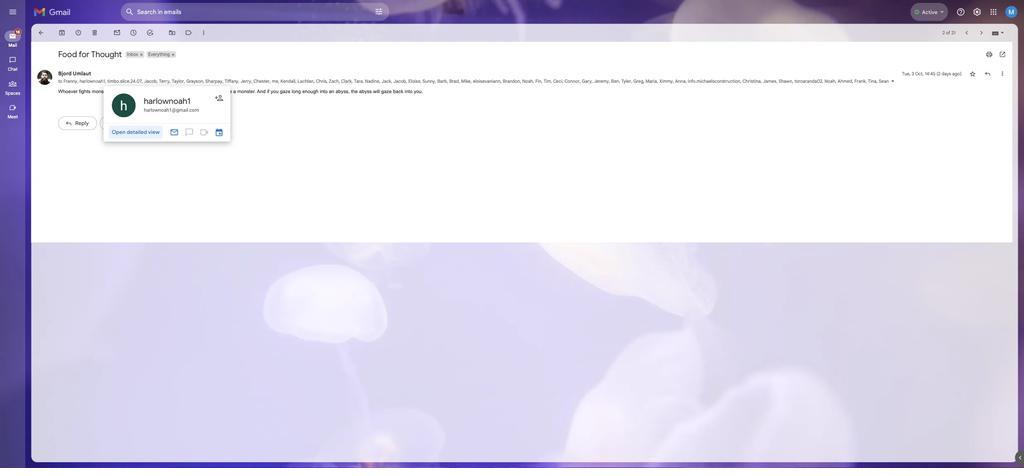 Task type: vqa. For each thing, say whether or not it's contained in the screenshot.
Enchanted Glisten link at left bottom
no



Task type: locate. For each thing, give the bounding box(es) containing it.
mail
[[9, 47, 19, 53]]

2 gaze from the left
[[424, 99, 436, 105]]

, left sharpay
[[226, 87, 227, 93]]

, left chester
[[279, 87, 281, 93]]

more image
[[222, 32, 230, 41]]

, left zach
[[363, 87, 364, 93]]

sharpay
[[228, 87, 247, 93]]

the
[[180, 99, 187, 105], [390, 99, 398, 105]]

back to inbox image
[[41, 32, 50, 41]]

and
[[286, 99, 295, 105]]

nadine
[[406, 87, 422, 93]]

, up the will
[[422, 87, 423, 93]]

jerry
[[267, 87, 279, 93]]

to
[[65, 87, 69, 93], [153, 99, 158, 105]]

the right in
[[180, 99, 187, 105]]

0 horizontal spatial into
[[356, 99, 364, 105]]

gaze right you
[[311, 99, 323, 105]]

, left the lachlan at the left
[[328, 87, 330, 93]]

tue,
[[1003, 79, 1012, 85]]

process
[[189, 99, 208, 105]]

meet
[[8, 127, 20, 133]]

if
[[297, 99, 300, 105]]

timbo.slice.24.07
[[119, 87, 158, 93]]

gaze
[[311, 99, 323, 105], [424, 99, 436, 105]]

into left 'you.'
[[450, 99, 459, 105]]

,
[[86, 87, 87, 93], [117, 87, 118, 93], [158, 87, 159, 93], [174, 87, 176, 93], [226, 87, 227, 93], [247, 87, 248, 93], [265, 87, 266, 93], [279, 87, 281, 93], [300, 87, 301, 93], [309, 87, 311, 93], [328, 87, 330, 93], [349, 87, 350, 93], [363, 87, 364, 93], [377, 87, 378, 93], [391, 87, 392, 93], [403, 87, 405, 93], [422, 87, 423, 93]]

7 , from the left
[[265, 87, 266, 93]]

1 horizontal spatial gaze
[[424, 99, 436, 105]]

1 , from the left
[[86, 87, 87, 93]]

everything
[[165, 57, 189, 63]]

, left kendall
[[309, 87, 311, 93]]

kendall
[[312, 87, 328, 93]]

0 horizontal spatial to
[[65, 87, 69, 93]]

, left tiffany
[[247, 87, 248, 93]]

tue, 3 oct
[[1003, 79, 1025, 85]]

1 horizontal spatial the
[[390, 99, 398, 105]]

17 , from the left
[[422, 87, 423, 93]]

to franny , harlownoah1 , timbo.slice.24.07 , jacob , terry taylor grayson , sharpay , tiffany , jerry , chester , me , kendall , lachlan , chris , zach , clark , tara , nadine ,
[[65, 87, 424, 93]]

archive image
[[65, 32, 73, 41]]

abyss
[[399, 99, 413, 105]]

, down bjord umlaut
[[86, 87, 87, 93]]

, left chris
[[349, 87, 350, 93]]

fights
[[88, 99, 101, 105]]

chat
[[9, 74, 19, 80]]

into left an
[[356, 99, 364, 105]]

search in emails image
[[137, 6, 152, 21]]

5 , from the left
[[226, 87, 227, 93]]

13 , from the left
[[363, 87, 364, 93]]

zach
[[366, 87, 377, 93]]

0 horizontal spatial gaze
[[311, 99, 323, 105]]

add to tasks image
[[162, 32, 171, 41]]

1 into from the left
[[356, 99, 364, 105]]

, left the tara on the left top
[[391, 87, 392, 93]]

chester
[[282, 87, 300, 93]]

18
[[18, 33, 22, 38]]

1 horizontal spatial to
[[153, 99, 158, 105]]

will
[[415, 99, 422, 105]]

to down bjord at the top left of page
[[65, 87, 69, 93]]

, left 'nadine'
[[403, 87, 405, 93]]

tara
[[394, 87, 403, 93]]

whoever
[[65, 99, 86, 105]]

spaces heading
[[0, 100, 28, 107]]

it
[[159, 99, 162, 105]]

, left jacob
[[158, 87, 159, 93]]

to left it at top left
[[153, 99, 158, 105]]

, left terry
[[174, 87, 176, 93]]

bjord umlaut
[[65, 78, 101, 86]]

, up monsters
[[117, 87, 118, 93]]

1 gaze from the left
[[311, 99, 323, 105]]

everything button
[[163, 57, 190, 64]]

0 horizontal spatial the
[[180, 99, 187, 105]]

meet heading
[[0, 127, 28, 133]]

gaze right the will
[[424, 99, 436, 105]]

move to image
[[187, 32, 196, 41]]

reply link
[[65, 130, 108, 145]]

harlownoah1
[[88, 87, 117, 93]]

3
[[1014, 79, 1016, 85]]

12 , from the left
[[349, 87, 350, 93]]

inbox
[[141, 57, 154, 63]]

the left abyss
[[390, 99, 398, 105]]

tiffany
[[250, 87, 265, 93]]

16 , from the left
[[403, 87, 405, 93]]

me
[[302, 87, 309, 93]]

0 vertical spatial to
[[65, 87, 69, 93]]

advanced search options image
[[413, 5, 429, 21]]

10 , from the left
[[309, 87, 311, 93]]

gmail image
[[37, 5, 82, 22]]

become
[[239, 99, 258, 105]]

clark
[[379, 87, 391, 93]]

11 , from the left
[[328, 87, 330, 93]]

in
[[174, 99, 178, 105]]

does
[[217, 99, 228, 105]]

labels image
[[206, 32, 214, 41]]

, left clark
[[377, 87, 378, 93]]

1 horizontal spatial into
[[450, 99, 459, 105]]

main menu image
[[9, 8, 19, 18]]

whoever fights monsters should see to it that in the process he does not become a monster. and if you gaze long enough into an abyss, the abyss will gaze back into you.
[[65, 99, 470, 105]]

delete image
[[101, 32, 109, 41]]

, left me
[[300, 87, 301, 93]]

18 link
[[5, 32, 24, 46]]

reply
[[84, 134, 99, 141]]

enough
[[336, 99, 354, 105]]

into
[[356, 99, 364, 105], [450, 99, 459, 105]]

, left jerry at the top
[[265, 87, 266, 93]]



Task type: describe. For each thing, give the bounding box(es) containing it.
terry
[[177, 87, 188, 93]]

umlaut
[[81, 78, 101, 86]]

chat heading
[[0, 74, 28, 80]]

snooze image
[[144, 32, 153, 41]]

Search in emails search field
[[134, 3, 433, 23]]

taylor
[[191, 87, 205, 93]]

lachlan
[[331, 87, 349, 93]]

abyss,
[[373, 99, 389, 105]]

a
[[259, 99, 262, 105]]

information card element
[[115, 96, 256, 158]]

Search in emails text field
[[153, 9, 393, 17]]

inbox button
[[140, 57, 154, 64]]

monsters
[[102, 99, 124, 105]]

chris
[[351, 87, 363, 93]]

franny
[[71, 87, 86, 93]]

see
[[143, 99, 152, 105]]

mail heading
[[0, 47, 28, 54]]

1 vertical spatial to
[[153, 99, 158, 105]]

food for thought
[[65, 55, 135, 66]]

thought
[[101, 55, 135, 66]]

jacob
[[160, 87, 174, 93]]

for
[[88, 55, 99, 66]]

mail navigation
[[0, 27, 29, 469]]

he
[[209, 99, 215, 105]]

report spam image
[[83, 32, 91, 41]]

should
[[126, 99, 142, 105]]

9 , from the left
[[300, 87, 301, 93]]

1 the from the left
[[180, 99, 187, 105]]

back
[[437, 99, 448, 105]]

food
[[65, 55, 86, 66]]

oct
[[1018, 79, 1025, 85]]

not
[[230, 99, 237, 105]]

4 , from the left
[[174, 87, 176, 93]]

you.
[[460, 99, 470, 105]]

monster.
[[264, 99, 285, 105]]

bjord
[[65, 78, 80, 86]]

spaces
[[6, 100, 22, 107]]

15 , from the left
[[391, 87, 392, 93]]

long
[[324, 99, 335, 105]]

6 , from the left
[[247, 87, 248, 93]]

an
[[366, 99, 372, 105]]

2 into from the left
[[450, 99, 459, 105]]

2 , from the left
[[117, 87, 118, 93]]

grayson
[[207, 87, 226, 93]]

2 the from the left
[[390, 99, 398, 105]]

8 , from the left
[[279, 87, 281, 93]]

that
[[164, 99, 172, 105]]

3 , from the left
[[158, 87, 159, 93]]

you
[[301, 99, 310, 105]]

tue, 3 oct cell
[[1003, 78, 1025, 86]]

14 , from the left
[[377, 87, 378, 93]]



